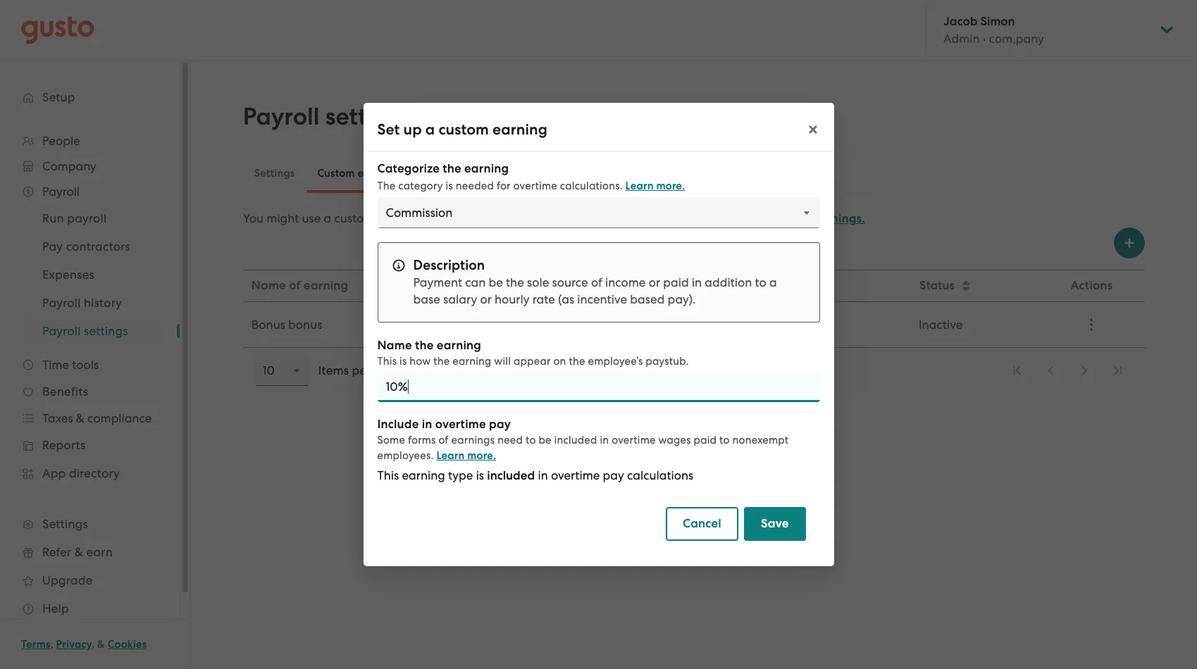 Task type: vqa. For each thing, say whether or not it's contained in the screenshot.
.
no



Task type: locate. For each thing, give the bounding box(es) containing it.
the
[[443, 161, 462, 176], [506, 276, 524, 290], [415, 338, 434, 353], [434, 355, 450, 368], [569, 355, 586, 368]]

custom inside dialog
[[439, 121, 489, 139]]

1 horizontal spatial of
[[439, 434, 449, 447]]

bonus bonus
[[251, 318, 322, 332]]

rate
[[533, 293, 555, 307]]

pay right pay).
[[727, 278, 749, 293]]

type down category in the left top of the page
[[424, 211, 449, 226]]

pay).
[[668, 293, 696, 307]]

1 horizontal spatial included
[[554, 434, 597, 447]]

1 vertical spatial earnings
[[452, 434, 495, 447]]

0 horizontal spatial paid
[[663, 276, 689, 290]]

in down name the earning field
[[600, 434, 609, 447]]

of inside payment can be the sole source of income or paid in addition to a base salary or hourly rate (as incentive based pay).
[[591, 276, 603, 290]]

, left privacy link at bottom
[[50, 639, 53, 651]]

a inside payment can be the sole source of income or paid in addition to a base salary or hourly rate (as incentive based pay).
[[770, 276, 777, 290]]

a left signing
[[470, 211, 478, 226]]

include in overtime pay up 'forms'
[[377, 417, 511, 432]]

include in overtime pay up excluded
[[618, 278, 749, 293]]

0 vertical spatial be
[[489, 276, 503, 290]]

, left &
[[92, 639, 95, 651]]

name up bonus
[[251, 278, 286, 293]]

0 horizontal spatial is
[[400, 355, 407, 368]]

type inside the you might use a custom earning type for a signing bonus or severance pay. learn more about custom earnings.
[[424, 211, 449, 226]]

paid
[[663, 276, 689, 290], [694, 434, 717, 447]]

custom
[[439, 121, 489, 139], [334, 211, 374, 226], [769, 211, 809, 226]]

earning left will
[[453, 355, 492, 368]]

save button
[[744, 508, 806, 541]]

calculations
[[627, 469, 694, 483]]

overtime inside include in overtime pay button
[[675, 278, 724, 293]]

earning up needed
[[464, 161, 509, 176]]

0 horizontal spatial include
[[377, 417, 419, 432]]

a right use
[[324, 211, 331, 226]]

bonus inside custom earning types grid
[[288, 318, 322, 332]]

name up page
[[377, 338, 412, 353]]

1 vertical spatial included
[[487, 469, 535, 484]]

be
[[489, 276, 503, 290], [539, 434, 552, 447]]

terms link
[[21, 639, 50, 651]]

1 vertical spatial include in overtime pay
[[377, 417, 511, 432]]

type down learn more.
[[448, 469, 473, 483]]

1 this from the top
[[377, 355, 397, 368]]

in down some forms of earnings need to be included in overtime wages paid to nonexempt employees.
[[538, 469, 548, 483]]

to left nonexempt
[[720, 434, 730, 447]]

employee's
[[588, 355, 643, 368]]

of inside custom earning types grid
[[289, 278, 301, 293]]

2 horizontal spatial to
[[755, 276, 767, 290]]

to right addition
[[755, 276, 767, 290]]

included down need
[[487, 469, 535, 484]]

earning up bonus bonus
[[304, 278, 348, 293]]

calculations.
[[560, 180, 623, 192]]

name of earning
[[251, 278, 348, 293]]

or
[[560, 211, 572, 226], [649, 276, 661, 290], [480, 293, 492, 307]]

learn
[[626, 180, 654, 192], [663, 211, 696, 226], [437, 450, 465, 462]]

bonus
[[523, 211, 558, 226], [288, 318, 322, 332]]

be right can
[[489, 276, 503, 290]]

account menu element
[[926, 0, 1176, 60]]

source
[[552, 276, 588, 290]]

in up pay).
[[692, 276, 702, 290]]

0 vertical spatial learn
[[626, 180, 654, 192]]

more. up this earning type is included in overtime pay calculations
[[468, 450, 496, 462]]

2 vertical spatial learn
[[437, 450, 465, 462]]

pay up need
[[489, 417, 511, 432]]

1 vertical spatial be
[[539, 434, 552, 447]]

2 horizontal spatial pay
[[727, 278, 749, 293]]

learn more.
[[437, 450, 496, 462]]

1 vertical spatial for
[[452, 211, 467, 226]]

2 this from the top
[[377, 469, 399, 483]]

1 vertical spatial this
[[377, 469, 399, 483]]

salary
[[443, 293, 477, 307]]

0 horizontal spatial name
[[251, 278, 286, 293]]

1 horizontal spatial or
[[560, 211, 572, 226]]

list
[[1002, 355, 1134, 386]]

be right need
[[539, 434, 552, 447]]

,
[[50, 639, 53, 651], [92, 639, 95, 651]]

learn up pay.
[[626, 180, 654, 192]]

2 vertical spatial pay
[[603, 469, 624, 483]]

custom earnings
[[317, 167, 401, 180]]

to inside payment can be the sole source of income or paid in addition to a base salary or hourly rate (as incentive based pay).
[[755, 276, 767, 290]]

payment can be the sole source of income or paid in addition to a base salary or hourly rate (as incentive based pay).
[[413, 276, 777, 307]]

learn inside categorize the earning the category is needed for overtime calculations. learn more.
[[626, 180, 654, 192]]

type
[[424, 211, 449, 226], [448, 469, 473, 483]]

overtime left wages
[[612, 434, 656, 447]]

learn more. link right employees.
[[437, 450, 496, 462]]

0 vertical spatial this
[[377, 355, 397, 368]]

overtime down some forms of earnings need to be included in overtime wages paid to nonexempt employees.
[[551, 469, 600, 483]]

bonus inside the you might use a custom earning type for a signing bonus or severance pay. learn more about custom earnings.
[[523, 211, 558, 226]]

earnings
[[358, 167, 401, 180], [452, 434, 495, 447]]

name the earning this is how the earning will appear on the employee's paystub.
[[377, 338, 689, 368]]

more.
[[657, 180, 685, 192], [468, 450, 496, 462]]

include in overtime pay inside include in overtime pay button
[[618, 278, 749, 293]]

in right income at the right
[[662, 278, 672, 293]]

sole
[[527, 276, 549, 290]]

for down needed
[[452, 211, 467, 226]]

included
[[554, 434, 597, 447], [487, 469, 535, 484]]

more. up pay.
[[657, 180, 685, 192]]

or up based
[[649, 276, 661, 290]]

categorize
[[377, 161, 440, 176]]

category
[[398, 180, 443, 192]]

1 vertical spatial include
[[377, 417, 419, 432]]

1 , from the left
[[50, 639, 53, 651]]

0 horizontal spatial more.
[[468, 450, 496, 462]]

earning down "other"
[[437, 338, 481, 353]]

0 vertical spatial earnings
[[358, 167, 401, 180]]

0 vertical spatial more.
[[657, 180, 685, 192]]

description alert
[[377, 242, 820, 323]]

0 vertical spatial learn more. link
[[626, 180, 685, 192]]

is inside the name the earning this is how the earning will appear on the employee's paystub.
[[400, 355, 407, 368]]

of right 'forms'
[[439, 434, 449, 447]]

to for paid
[[755, 276, 767, 290]]

1 horizontal spatial learn more. link
[[626, 180, 685, 192]]

1 vertical spatial learn
[[663, 211, 696, 226]]

0 horizontal spatial pay
[[489, 417, 511, 432]]

this inside the name the earning this is how the earning will appear on the employee's paystub.
[[377, 355, 397, 368]]

excluded
[[618, 318, 668, 332]]

name inside the name the earning this is how the earning will appear on the employee's paystub.
[[377, 338, 412, 353]]

1 horizontal spatial earnings
[[452, 434, 495, 447]]

in inside this earning type is included in overtime pay calculations
[[538, 469, 548, 483]]

overtime inside categorize the earning the category is needed for overtime calculations. learn more.
[[514, 180, 558, 192]]

2 horizontal spatial or
[[649, 276, 661, 290]]

of inside some forms of earnings need to be included in overtime wages paid to nonexempt employees.
[[439, 434, 449, 447]]

overtime inside this earning type is included in overtime pay calculations
[[551, 469, 600, 483]]

earning down employees.
[[402, 469, 445, 483]]

set
[[377, 121, 400, 139]]

cookies
[[108, 639, 147, 651]]

name for name the earning this is how the earning will appear on the employee's paystub.
[[377, 338, 412, 353]]

1 vertical spatial learn more. link
[[437, 450, 496, 462]]

to right need
[[526, 434, 536, 447]]

incentive
[[578, 293, 627, 307]]

signing
[[480, 211, 521, 226]]

2 vertical spatial or
[[480, 293, 492, 307]]

1 vertical spatial bonus
[[288, 318, 322, 332]]

save
[[761, 517, 789, 531]]

use
[[302, 211, 321, 226]]

1 horizontal spatial name
[[377, 338, 412, 353]]

a
[[426, 121, 435, 139], [324, 211, 331, 226], [470, 211, 478, 226], [770, 276, 777, 290]]

employees.
[[377, 450, 434, 462]]

in
[[692, 276, 702, 290], [662, 278, 672, 293], [422, 417, 433, 432], [600, 434, 609, 447], [538, 469, 548, 483]]

0 horizontal spatial earnings
[[358, 167, 401, 180]]

to
[[755, 276, 767, 290], [526, 434, 536, 447], [720, 434, 730, 447]]

0 horizontal spatial of
[[289, 278, 301, 293]]

is left needed
[[446, 180, 453, 192]]

0 vertical spatial is
[[446, 180, 453, 192]]

0 vertical spatial type
[[424, 211, 449, 226]]

the up needed
[[443, 161, 462, 176]]

items per page
[[318, 364, 404, 378]]

for right needed
[[497, 180, 511, 192]]

2 horizontal spatial of
[[591, 276, 603, 290]]

learn more. link up pay.
[[626, 180, 685, 192]]

0 vertical spatial name
[[251, 278, 286, 293]]

learn left 'more'
[[663, 211, 696, 226]]

is left the how
[[400, 355, 407, 368]]

category button
[[451, 271, 609, 301]]

0 vertical spatial pay
[[727, 278, 749, 293]]

&
[[97, 639, 105, 651]]

this right the per
[[377, 355, 397, 368]]

income
[[605, 276, 646, 290]]

2 vertical spatial is
[[476, 469, 484, 483]]

earning
[[493, 121, 548, 139], [464, 161, 509, 176], [377, 211, 421, 226], [304, 278, 348, 293], [437, 338, 481, 353], [453, 355, 492, 368], [402, 469, 445, 483]]

be inside some forms of earnings need to be included in overtime wages paid to nonexempt employees.
[[539, 434, 552, 447]]

1 vertical spatial paid
[[694, 434, 717, 447]]

1 horizontal spatial is
[[446, 180, 453, 192]]

0 vertical spatial bonus
[[523, 211, 558, 226]]

1 vertical spatial name
[[377, 338, 412, 353]]

0 horizontal spatial include in overtime pay
[[377, 417, 511, 432]]

a right "up"
[[426, 121, 435, 139]]

you
[[243, 211, 264, 226]]

overtime
[[514, 180, 558, 192], [675, 278, 724, 293], [436, 417, 486, 432], [612, 434, 656, 447], [551, 469, 600, 483]]

include up excluded
[[618, 278, 659, 293]]

1 horizontal spatial paid
[[694, 434, 717, 447]]

include up some
[[377, 417, 419, 432]]

bonus right signing
[[523, 211, 558, 226]]

paystub.
[[646, 355, 689, 368]]

name
[[251, 278, 286, 293], [377, 338, 412, 353]]

1 horizontal spatial to
[[720, 434, 730, 447]]

0 horizontal spatial bonus
[[288, 318, 322, 332]]

up
[[404, 121, 422, 139]]

of up bonus bonus
[[289, 278, 301, 293]]

more
[[699, 211, 728, 226]]

or left severance at the top of the page
[[560, 211, 572, 226]]

about
[[731, 211, 766, 226]]

1 horizontal spatial ,
[[92, 639, 95, 651]]

bonus
[[251, 318, 285, 332]]

1 horizontal spatial for
[[497, 180, 511, 192]]

0 vertical spatial include
[[618, 278, 659, 293]]

included up this earning type is included in overtime pay calculations
[[554, 434, 597, 447]]

to for overtime
[[720, 434, 730, 447]]

1 horizontal spatial bonus
[[523, 211, 558, 226]]

overtime right based
[[675, 278, 724, 293]]

1 horizontal spatial include in overtime pay
[[618, 278, 749, 293]]

paid right wages
[[694, 434, 717, 447]]

for
[[497, 180, 511, 192], [452, 211, 467, 226]]

0 vertical spatial paid
[[663, 276, 689, 290]]

of up incentive
[[591, 276, 603, 290]]

a right addition
[[770, 276, 777, 290]]

1 horizontal spatial learn
[[626, 180, 654, 192]]

1 horizontal spatial include
[[618, 278, 659, 293]]

is
[[446, 180, 453, 192], [400, 355, 407, 368], [476, 469, 484, 483]]

0 vertical spatial included
[[554, 434, 597, 447]]

0 horizontal spatial included
[[487, 469, 535, 484]]

of
[[591, 276, 603, 290], [289, 278, 301, 293], [439, 434, 449, 447]]

0 horizontal spatial learn more. link
[[437, 450, 496, 462]]

bonus right bonus
[[288, 318, 322, 332]]

pay.
[[634, 211, 658, 226]]

include in overtime pay
[[618, 278, 749, 293], [377, 417, 511, 432]]

1 horizontal spatial be
[[539, 434, 552, 447]]

include inside button
[[618, 278, 659, 293]]

0 horizontal spatial for
[[452, 211, 467, 226]]

in inside some forms of earnings need to be included in overtime wages paid to nonexempt employees.
[[600, 434, 609, 447]]

custom right use
[[334, 211, 374, 226]]

0 horizontal spatial be
[[489, 276, 503, 290]]

this down employees.
[[377, 469, 399, 483]]

1 vertical spatial is
[[400, 355, 407, 368]]

the inside payment can be the sole source of income or paid in addition to a base salary or hourly rate (as incentive based pay).
[[506, 276, 524, 290]]

custom right about
[[769, 211, 809, 226]]

0 horizontal spatial custom
[[334, 211, 374, 226]]

1 horizontal spatial more.
[[657, 180, 685, 192]]

0 horizontal spatial ,
[[50, 639, 53, 651]]

privacy
[[56, 639, 92, 651]]

1 vertical spatial type
[[448, 469, 473, 483]]

earning down the
[[377, 211, 421, 226]]

be inside payment can be the sole source of income or paid in addition to a base salary or hourly rate (as incentive based pay).
[[489, 276, 503, 290]]

appear
[[514, 355, 551, 368]]

2 horizontal spatial is
[[476, 469, 484, 483]]

for inside the you might use a custom earning type for a signing bonus or severance pay. learn more about custom earnings.
[[452, 211, 467, 226]]

1 vertical spatial pay
[[489, 417, 511, 432]]

this earning type is included in overtime pay calculations
[[377, 469, 694, 484]]

custom right "up"
[[439, 121, 489, 139]]

1 vertical spatial more.
[[468, 450, 496, 462]]

custom earnings button
[[306, 156, 413, 190]]

name inside custom earning types grid
[[251, 278, 286, 293]]

how
[[410, 355, 431, 368]]

1 horizontal spatial pay
[[603, 469, 624, 483]]

or down can
[[480, 293, 492, 307]]

include
[[618, 278, 659, 293], [377, 417, 419, 432]]

Name the earning field
[[377, 371, 820, 402]]

0 vertical spatial for
[[497, 180, 511, 192]]

in inside payment can be the sole source of income or paid in addition to a base salary or hourly rate (as incentive based pay).
[[692, 276, 702, 290]]

1 horizontal spatial custom
[[439, 121, 489, 139]]

earnings inside some forms of earnings need to be included in overtime wages paid to nonexempt employees.
[[452, 434, 495, 447]]

the up the how
[[415, 338, 434, 353]]

included inside some forms of earnings need to be included in overtime wages paid to nonexempt employees.
[[554, 434, 597, 447]]

the up hourly
[[506, 276, 524, 290]]

learn more. link
[[626, 180, 685, 192], [437, 450, 496, 462]]

0 vertical spatial or
[[560, 211, 572, 226]]

payroll settings
[[243, 102, 413, 131]]

some
[[377, 434, 405, 447]]

pay down some forms of earnings need to be included in overtime wages paid to nonexempt employees.
[[603, 469, 624, 483]]

learn right employees.
[[437, 450, 465, 462]]

is down learn more.
[[476, 469, 484, 483]]

for inside categorize the earning the category is needed for overtime calculations. learn more.
[[497, 180, 511, 192]]

page
[[374, 364, 404, 378]]

overtime up the you might use a custom earning type for a signing bonus or severance pay. learn more about custom earnings.
[[514, 180, 558, 192]]

learn more about custom earnings. link
[[663, 211, 866, 226]]

this
[[377, 355, 397, 368], [377, 469, 399, 483]]

0 vertical spatial include in overtime pay
[[618, 278, 749, 293]]

list inside paid time off group element
[[1002, 355, 1134, 386]]

pay inside button
[[727, 278, 749, 293]]

paid up pay).
[[663, 276, 689, 290]]

for for use
[[452, 211, 467, 226]]



Task type: describe. For each thing, give the bounding box(es) containing it.
other
[[459, 318, 491, 332]]

might
[[267, 211, 299, 226]]

paid inside some forms of earnings need to be included in overtime wages paid to nonexempt employees.
[[694, 434, 717, 447]]

is inside this earning type is included in overtime pay calculations
[[476, 469, 484, 483]]

the
[[377, 180, 396, 192]]

2 , from the left
[[92, 639, 95, 651]]

2 horizontal spatial learn
[[663, 211, 696, 226]]

inactive
[[919, 318, 963, 332]]

based
[[630, 293, 665, 307]]

severance
[[575, 211, 631, 226]]

home image
[[21, 16, 94, 44]]

custom earning types grid
[[243, 270, 1146, 348]]

overtime up learn more.
[[436, 417, 486, 432]]

custom earning type dialog
[[363, 103, 834, 567]]

status
[[920, 278, 955, 293]]

earning inside grid
[[304, 278, 348, 293]]

addition
[[705, 276, 752, 290]]

payroll
[[243, 102, 320, 131]]

payroll settings tab list
[[243, 154, 1146, 193]]

hourly
[[495, 293, 530, 307]]

more. inside categorize the earning the category is needed for overtime calculations. learn more.
[[657, 180, 685, 192]]

name for name of earning
[[251, 278, 286, 293]]

paid time off group element
[[243, 348, 1146, 393]]

cookies button
[[108, 637, 147, 653]]

terms
[[21, 639, 50, 651]]

actions
[[1071, 278, 1113, 293]]

in up 'forms'
[[422, 417, 433, 432]]

2 horizontal spatial custom
[[769, 211, 809, 226]]

earning inside the you might use a custom earning type for a signing bonus or severance pay. learn more about custom earnings.
[[377, 211, 421, 226]]

can
[[465, 276, 486, 290]]

earning up categorize the earning the category is needed for overtime calculations. learn more.
[[493, 121, 548, 139]]

this inside this earning type is included in overtime pay calculations
[[377, 469, 399, 483]]

earning inside this earning type is included in overtime pay calculations
[[402, 469, 445, 483]]

settings
[[325, 102, 413, 131]]

pay inside this earning type is included in overtime pay calculations
[[603, 469, 624, 483]]

(as
[[558, 293, 575, 307]]

custom inside the you might use a custom earning type for a signing bonus or severance pay. learn more about custom earnings.
[[334, 211, 374, 226]]

for for earning
[[497, 180, 511, 192]]

base
[[413, 293, 440, 307]]

per
[[352, 364, 371, 378]]

include in overtime pay button
[[610, 271, 910, 301]]

0 horizontal spatial or
[[480, 293, 492, 307]]

nonexempt
[[733, 434, 789, 447]]

earnings.
[[812, 211, 866, 226]]

you might use a custom earning type for a signing bonus or severance pay. learn more about custom earnings.
[[243, 211, 866, 226]]

cancel button
[[666, 508, 739, 541]]

needed
[[456, 180, 494, 192]]

custom
[[317, 167, 355, 180]]

category
[[459, 278, 512, 293]]

items
[[318, 364, 349, 378]]

overtime inside some forms of earnings need to be included in overtime wages paid to nonexempt employees.
[[612, 434, 656, 447]]

need
[[498, 434, 523, 447]]

1 vertical spatial or
[[649, 276, 661, 290]]

wages
[[659, 434, 691, 447]]

categorize the earning the category is needed for overtime calculations. learn more.
[[377, 161, 685, 192]]

0 horizontal spatial to
[[526, 434, 536, 447]]

cancel
[[683, 517, 722, 531]]

settings
[[254, 167, 295, 180]]

privacy link
[[56, 639, 92, 651]]

forms
[[408, 434, 436, 447]]

earning inside categorize the earning the category is needed for overtime calculations. learn more.
[[464, 161, 509, 176]]

some forms of earnings need to be included in overtime wages paid to nonexempt employees.
[[377, 434, 789, 462]]

the right on
[[569, 355, 586, 368]]

or inside the you might use a custom earning type for a signing bonus or severance pay. learn more about custom earnings.
[[560, 211, 572, 226]]

is inside categorize the earning the category is needed for overtime calculations. learn more.
[[446, 180, 453, 192]]

in inside include in overtime pay button
[[662, 278, 672, 293]]

settings button
[[243, 156, 306, 190]]

learn more. link for categorize the earning
[[626, 180, 685, 192]]

terms , privacy , & cookies
[[21, 639, 147, 651]]

type inside this earning type is included in overtime pay calculations
[[448, 469, 473, 483]]

payment
[[413, 276, 462, 290]]

will
[[494, 355, 511, 368]]

0 horizontal spatial learn
[[437, 450, 465, 462]]

the right the how
[[434, 355, 450, 368]]

description
[[413, 257, 485, 273]]

the inside categorize the earning the category is needed for overtime calculations. learn more.
[[443, 161, 462, 176]]

earnings inside button
[[358, 167, 401, 180]]

include in overtime pay inside custom earning type dialog
[[377, 417, 511, 432]]

set up a custom earning
[[377, 121, 548, 139]]

include inside custom earning type dialog
[[377, 417, 419, 432]]

status button
[[911, 271, 1038, 301]]

on
[[554, 355, 566, 368]]

learn more. link for include in overtime pay
[[437, 450, 496, 462]]

paid inside payment can be the sole source of income or paid in addition to a base salary or hourly rate (as incentive based pay).
[[663, 276, 689, 290]]



